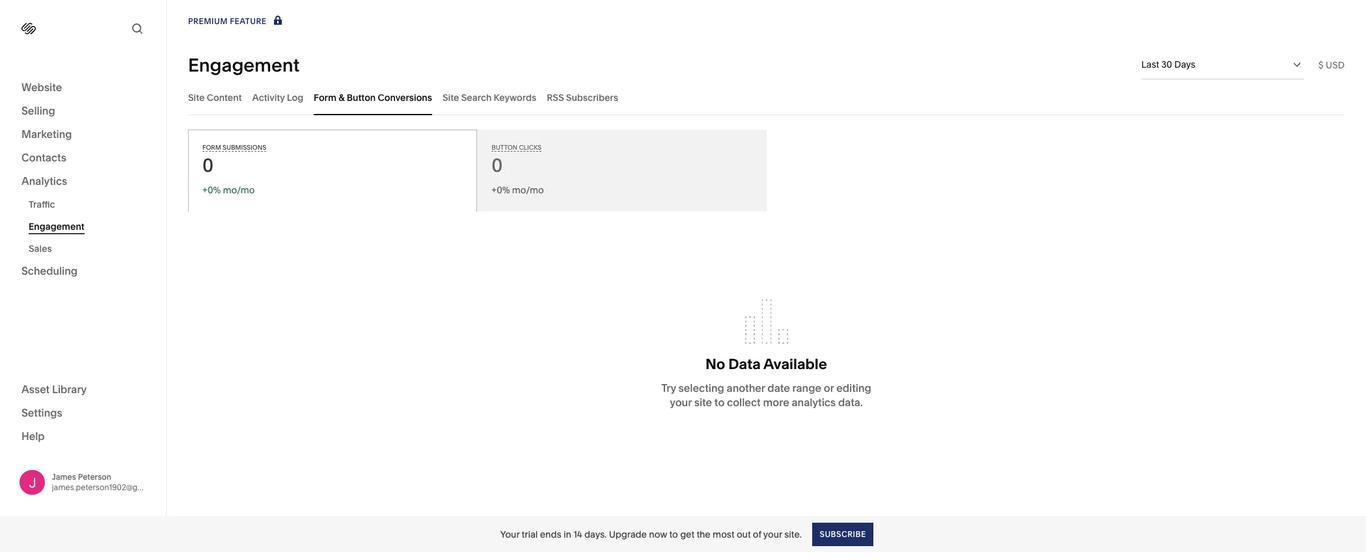 Task type: locate. For each thing, give the bounding box(es) containing it.
last
[[1142, 59, 1160, 70]]

1 site from the left
[[188, 91, 205, 103]]

0% inside form submissions 0 0% mo/mo
[[208, 184, 221, 196]]

site left content
[[188, 91, 205, 103]]

form & button conversions
[[314, 91, 432, 103]]

2 mo/mo from the left
[[512, 184, 544, 196]]

1 horizontal spatial to
[[715, 396, 725, 409]]

1 horizontal spatial 0%
[[497, 184, 510, 196]]

30
[[1162, 59, 1173, 70]]

0 for form submissions 0 0% mo/mo
[[203, 154, 214, 176]]

now
[[649, 528, 668, 540]]

collect
[[727, 396, 761, 409]]

site for site search keywords
[[443, 91, 459, 103]]

your right of
[[764, 528, 783, 540]]

submissions
[[223, 144, 266, 151]]

analytics link
[[21, 174, 145, 189]]

data
[[729, 356, 761, 373]]

$
[[1319, 59, 1324, 71]]

to inside try selecting another date range or editing your site to collect more analytics data.
[[715, 396, 725, 409]]

sales link
[[29, 238, 152, 260]]

asset
[[21, 383, 50, 396]]

form left "submissions"
[[203, 144, 221, 151]]

1 vertical spatial engagement
[[29, 221, 84, 232]]

1 0% from the left
[[208, 184, 221, 196]]

engagement up content
[[188, 54, 300, 76]]

site search keywords
[[443, 91, 537, 103]]

1 mo/mo from the left
[[223, 184, 255, 196]]

2 0 from the left
[[492, 154, 503, 176]]

mo/mo inside button clicks 0 0% mo/mo
[[512, 184, 544, 196]]

2 site from the left
[[443, 91, 459, 103]]

engagement link
[[29, 216, 152, 238]]

form left &
[[314, 91, 337, 103]]

premium
[[188, 16, 228, 26]]

1 horizontal spatial 0
[[492, 154, 503, 176]]

subscribe button
[[813, 523, 873, 546]]

0 horizontal spatial your
[[670, 396, 692, 409]]

$ usd
[[1319, 59, 1345, 71]]

1 horizontal spatial button
[[492, 144, 518, 151]]

1 0 from the left
[[203, 154, 214, 176]]

your
[[670, 396, 692, 409], [764, 528, 783, 540]]

0 vertical spatial your
[[670, 396, 692, 409]]

site
[[695, 396, 712, 409]]

1 vertical spatial button
[[492, 144, 518, 151]]

trial
[[522, 528, 538, 540]]

1 horizontal spatial mo/mo
[[512, 184, 544, 196]]

log
[[287, 91, 304, 103]]

0 horizontal spatial form
[[203, 144, 221, 151]]

0 horizontal spatial engagement
[[29, 221, 84, 232]]

premium feature button
[[188, 14, 285, 29]]

mo/mo down clicks
[[512, 184, 544, 196]]

0 horizontal spatial mo/mo
[[223, 184, 255, 196]]

0 vertical spatial engagement
[[188, 54, 300, 76]]

mo/mo inside form submissions 0 0% mo/mo
[[223, 184, 255, 196]]

0 horizontal spatial 0
[[203, 154, 214, 176]]

0 horizontal spatial 0%
[[208, 184, 221, 196]]

1 horizontal spatial form
[[314, 91, 337, 103]]

0 for button clicks 0 0% mo/mo
[[492, 154, 503, 176]]

2 0% from the left
[[497, 184, 510, 196]]

days
[[1175, 59, 1196, 70]]

1 horizontal spatial your
[[764, 528, 783, 540]]

ends
[[540, 528, 562, 540]]

analytics
[[21, 175, 67, 188]]

button inside button
[[347, 91, 376, 103]]

rss
[[547, 91, 564, 103]]

0 vertical spatial to
[[715, 396, 725, 409]]

settings link
[[21, 405, 145, 421]]

contacts
[[21, 151, 66, 164]]

site inside button
[[443, 91, 459, 103]]

your
[[501, 528, 520, 540]]

1 vertical spatial to
[[670, 528, 678, 540]]

site
[[188, 91, 205, 103], [443, 91, 459, 103]]

analytics
[[792, 396, 836, 409]]

engagement down traffic
[[29, 221, 84, 232]]

1 vertical spatial your
[[764, 528, 783, 540]]

1 vertical spatial form
[[203, 144, 221, 151]]

tab list
[[188, 79, 1345, 115]]

site content
[[188, 91, 242, 103]]

0% inside button clicks 0 0% mo/mo
[[497, 184, 510, 196]]

0 inside button clicks 0 0% mo/mo
[[492, 154, 503, 176]]

scheduling link
[[21, 264, 145, 279]]

1 horizontal spatial engagement
[[188, 54, 300, 76]]

help
[[21, 429, 45, 442]]

conversions
[[378, 91, 432, 103]]

engagement
[[188, 54, 300, 76], [29, 221, 84, 232]]

subscribe
[[820, 529, 866, 539]]

0 inside form submissions 0 0% mo/mo
[[203, 154, 214, 176]]

marketing
[[21, 128, 72, 141]]

form
[[314, 91, 337, 103], [203, 144, 221, 151]]

tab list containing site content
[[188, 79, 1345, 115]]

traffic link
[[29, 193, 152, 216]]

asset library
[[21, 383, 87, 396]]

mo/mo for button clicks 0 0% mo/mo
[[512, 184, 544, 196]]

site left the search
[[443, 91, 459, 103]]

your down try
[[670, 396, 692, 409]]

upgrade
[[609, 528, 647, 540]]

0 vertical spatial button
[[347, 91, 376, 103]]

form inside "form & button conversions" button
[[314, 91, 337, 103]]

button left clicks
[[492, 144, 518, 151]]

site for site content
[[188, 91, 205, 103]]

mo/mo down "submissions"
[[223, 184, 255, 196]]

0 horizontal spatial button
[[347, 91, 376, 103]]

try selecting another date range or editing your site to collect more analytics data.
[[662, 382, 872, 409]]

1 horizontal spatial site
[[443, 91, 459, 103]]

no
[[706, 356, 726, 373]]

0 horizontal spatial site
[[188, 91, 205, 103]]

website
[[21, 81, 62, 94]]

mo/mo
[[223, 184, 255, 196], [512, 184, 544, 196]]

0%
[[208, 184, 221, 196], [497, 184, 510, 196]]

form submissions 0 0% mo/mo
[[203, 144, 266, 196]]

try
[[662, 382, 676, 395]]

activity log button
[[252, 79, 304, 115]]

0 vertical spatial form
[[314, 91, 337, 103]]

form for 0
[[203, 144, 221, 151]]

to right site
[[715, 396, 725, 409]]

site inside button
[[188, 91, 205, 103]]

website link
[[21, 80, 145, 96]]

traffic
[[29, 199, 55, 210]]

of
[[753, 528, 762, 540]]

button right &
[[347, 91, 376, 103]]

sales
[[29, 243, 52, 255]]

help link
[[21, 429, 45, 443]]

james peterson james.peterson1902@gmail.com
[[52, 472, 171, 492]]

0
[[203, 154, 214, 176], [492, 154, 503, 176]]

form inside form submissions 0 0% mo/mo
[[203, 144, 221, 151]]

the
[[697, 528, 711, 540]]

to left get
[[670, 528, 678, 540]]



Task type: vqa. For each thing, say whether or not it's contained in the screenshot.
organization
no



Task type: describe. For each thing, give the bounding box(es) containing it.
search
[[461, 91, 492, 103]]

selecting
[[679, 382, 725, 395]]

out
[[737, 528, 751, 540]]

library
[[52, 383, 87, 396]]

more
[[763, 396, 790, 409]]

button inside button clicks 0 0% mo/mo
[[492, 144, 518, 151]]

another
[[727, 382, 766, 395]]

last 30 days button
[[1142, 50, 1305, 79]]

or
[[824, 382, 834, 395]]

feature
[[230, 16, 267, 26]]

range
[[793, 382, 822, 395]]

peterson
[[78, 472, 111, 482]]

available
[[764, 356, 828, 373]]

keywords
[[494, 91, 537, 103]]

activity log
[[252, 91, 304, 103]]

contacts link
[[21, 150, 145, 166]]

14
[[574, 528, 582, 540]]

marketing link
[[21, 127, 145, 143]]

in
[[564, 528, 572, 540]]

button clicks 0 0% mo/mo
[[492, 144, 544, 196]]

0 horizontal spatial to
[[670, 528, 678, 540]]

mo/mo for form submissions 0 0% mo/mo
[[223, 184, 255, 196]]

form for button
[[314, 91, 337, 103]]

site.
[[785, 528, 802, 540]]

james
[[52, 472, 76, 482]]

content
[[207, 91, 242, 103]]

last 30 days
[[1142, 59, 1196, 70]]

most
[[713, 528, 735, 540]]

data.
[[839, 396, 863, 409]]

usd
[[1326, 59, 1345, 71]]

your inside try selecting another date range or editing your site to collect more analytics data.
[[670, 396, 692, 409]]

premium feature
[[188, 16, 267, 26]]

form & button conversions button
[[314, 79, 432, 115]]

selling
[[21, 104, 55, 117]]

days.
[[585, 528, 607, 540]]

asset library link
[[21, 382, 145, 398]]

clicks
[[519, 144, 542, 151]]

&
[[339, 91, 345, 103]]

subscribers
[[566, 91, 619, 103]]

rss subscribers
[[547, 91, 619, 103]]

date
[[768, 382, 790, 395]]

editing
[[837, 382, 872, 395]]

0% for button clicks 0 0% mo/mo
[[497, 184, 510, 196]]

james.peterson1902@gmail.com
[[52, 482, 171, 492]]

0% for form submissions 0 0% mo/mo
[[208, 184, 221, 196]]

rss subscribers button
[[547, 79, 619, 115]]

site search keywords button
[[443, 79, 537, 115]]

scheduling
[[21, 264, 78, 277]]

get
[[681, 528, 695, 540]]

no data available
[[706, 356, 828, 373]]

your trial ends in 14 days. upgrade now to get the most out of your site.
[[501, 528, 802, 540]]

selling link
[[21, 104, 145, 119]]

site content button
[[188, 79, 242, 115]]

settings
[[21, 406, 62, 419]]

activity
[[252, 91, 285, 103]]



